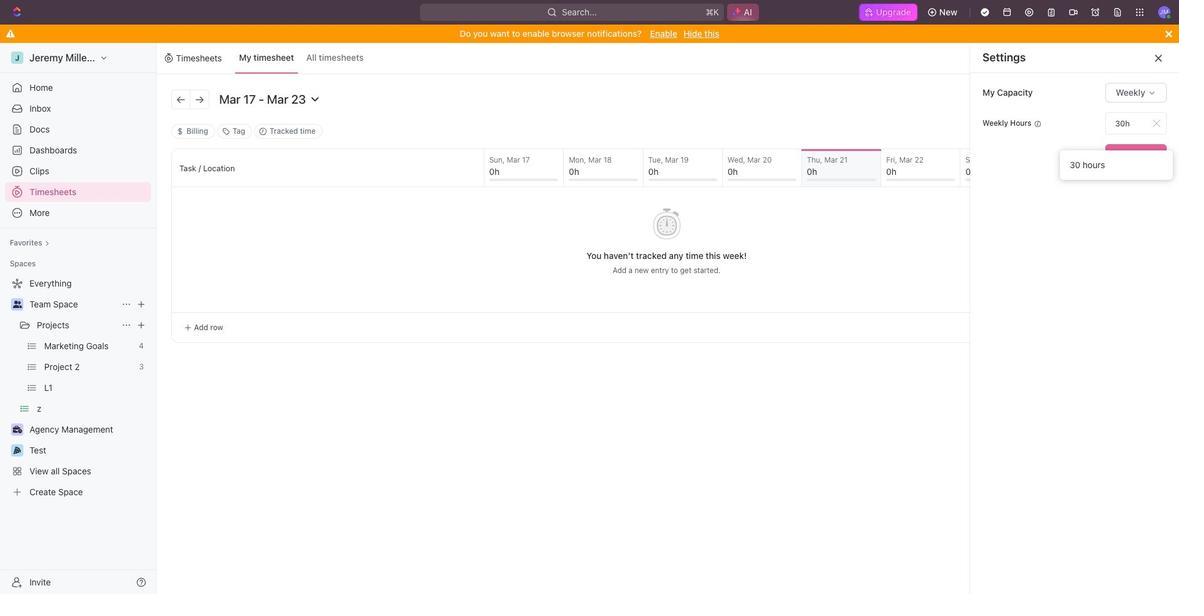 Task type: vqa. For each thing, say whether or not it's contained in the screenshot.
Sidebar navigation
yes



Task type: describe. For each thing, give the bounding box(es) containing it.
tree inside sidebar navigation
[[5, 274, 151, 503]]

sidebar navigation
[[0, 43, 159, 595]]

40h text field
[[1106, 113, 1167, 135]]

jeremy miller's workspace, , element
[[11, 52, 23, 64]]



Task type: locate. For each thing, give the bounding box(es) containing it.
business time image
[[13, 426, 22, 434]]

user group image
[[13, 301, 22, 308]]

pizza slice image
[[14, 447, 21, 455]]

tree
[[5, 274, 151, 503]]



